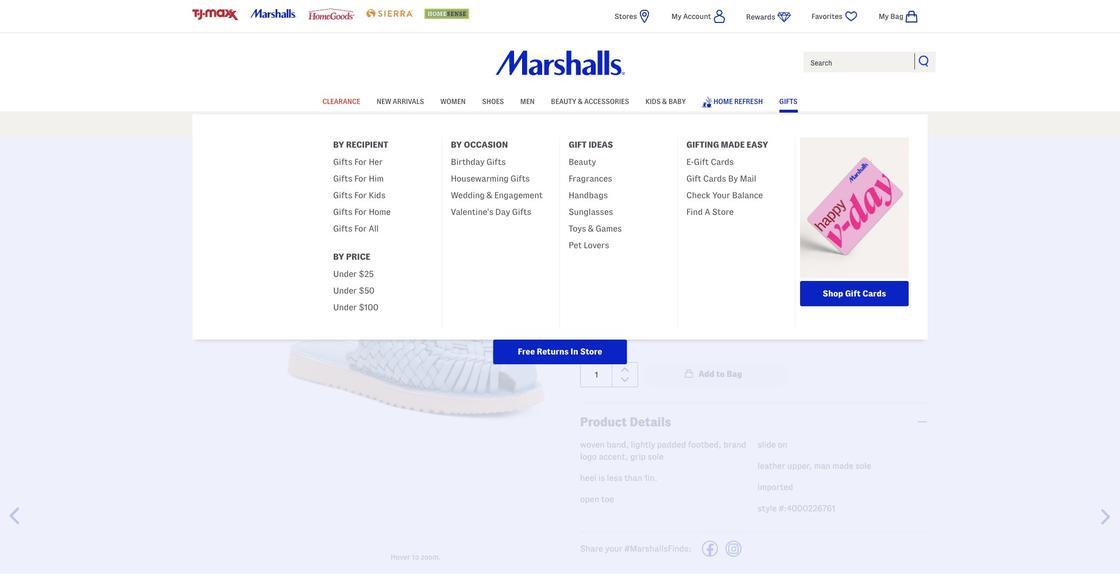 Task type: locate. For each thing, give the bounding box(es) containing it.
0 vertical spatial shoes
[[482, 97, 504, 105]]

banner
[[0, 0, 1121, 364]]

for left all
[[355, 224, 367, 233]]

home refresh link
[[702, 91, 764, 111]]

for up gifts for home link on the top of page
[[355, 191, 367, 200]]

for left her on the left of the page
[[355, 158, 367, 167]]

sierra.com image
[[367, 9, 413, 18]]

menu bar containing by recipient
[[193, 91, 1032, 364]]

0 horizontal spatial my
[[672, 12, 682, 20]]

style #:4000226761
[[758, 504, 836, 514]]

1 vertical spatial leather
[[653, 257, 682, 266]]

beauty for beauty & accessories
[[551, 97, 577, 105]]

gift inside e-gift cards link
[[694, 158, 709, 167]]

by for by price
[[333, 252, 344, 262]]

& up valentine's day gifts link
[[487, 191, 493, 200]]

beauty
[[551, 97, 577, 105], [569, 158, 597, 167]]

2 vertical spatial under
[[333, 303, 357, 312]]

heel
[[581, 474, 597, 483]]

valentine's day gifts link
[[451, 202, 532, 219]]

Search text field
[[803, 51, 938, 74]]

gifting made easy group containing under $25
[[325, 264, 442, 321]]

by for by recipient
[[333, 140, 344, 149]]

store inside the gifting made easy group
[[713, 208, 734, 217]]

sole
[[648, 453, 664, 462], [856, 462, 872, 471]]

home left 'refresh'
[[714, 97, 733, 105]]

by left price
[[333, 252, 344, 262]]

leather right blue
[[653, 257, 682, 266]]

home inside the gifting made easy group
[[369, 208, 391, 217]]

home up all
[[369, 208, 391, 217]]

free
[[518, 347, 535, 356]]

gifts for kids
[[333, 191, 386, 200]]

3 under from the top
[[333, 303, 357, 312]]

gifts for him
[[333, 174, 384, 183]]

& for beauty
[[578, 97, 583, 105]]

0 vertical spatial store
[[713, 208, 734, 217]]

up image
[[621, 367, 629, 372]]

1 horizontal spatial shoes
[[482, 97, 504, 105]]

under down under $25
[[333, 286, 357, 295]]

man
[[815, 462, 831, 471]]

under up under $50 link
[[333, 270, 357, 279]]

dusty blue leather image
[[582, 273, 597, 288]]

for for home
[[355, 208, 367, 217]]

kids inside the gifting made easy group
[[369, 191, 386, 200]]

gifts for gifts for him
[[333, 174, 353, 183]]

2 vertical spatial cards
[[863, 289, 887, 298]]

homesense.com image
[[425, 9, 471, 19]]

& for wedding
[[487, 191, 493, 200]]

woven
[[631, 193, 672, 207]]

games
[[596, 224, 622, 233]]

1 horizontal spatial leather
[[653, 257, 682, 266]]

gifting made easy group containing e-gift cards
[[678, 152, 796, 226]]

logo
[[581, 453, 597, 462]]

1 for from the top
[[355, 158, 367, 167]]

2 my from the left
[[879, 12, 889, 20]]

gift cards by mail
[[687, 174, 757, 183]]

a
[[705, 208, 711, 217]]

& left accessories
[[578, 97, 583, 105]]

& for kids
[[663, 97, 668, 105]]

under for under $100
[[333, 303, 357, 312]]

check your balance
[[687, 191, 764, 200]]

grip
[[631, 453, 646, 462]]

& left baby
[[663, 97, 668, 105]]

store right in
[[581, 347, 603, 356]]

for up gifts for kids link
[[355, 174, 367, 183]]

1 my from the left
[[672, 12, 682, 20]]

mail
[[740, 174, 757, 183]]

gift down gifting
[[694, 158, 709, 167]]

gifts link
[[780, 92, 798, 109]]

beauty right 'men' at the top of page
[[551, 97, 577, 105]]

him
[[369, 174, 384, 183]]

kids down him
[[369, 191, 386, 200]]

my for my bag
[[879, 12, 889, 20]]

1 horizontal spatial store
[[713, 208, 734, 217]]

favorites link
[[812, 9, 859, 24]]

band of the free leather woven mule sandals
[[581, 172, 758, 207]]

my for my account
[[672, 12, 682, 20]]

0 vertical spatial kids
[[646, 97, 661, 105]]

accent,
[[599, 453, 629, 462]]

cards up gift cards by mail link
[[711, 158, 734, 167]]

for
[[355, 158, 367, 167], [355, 174, 367, 183], [355, 191, 367, 200], [355, 208, 367, 217], [355, 224, 367, 233]]

under down under $50
[[333, 303, 357, 312]]

beauty & accessories link
[[551, 92, 630, 109]]

my left account
[[672, 12, 682, 20]]

by up gifts for her link
[[333, 140, 344, 149]]

refresh
[[735, 97, 764, 105]]

by
[[333, 140, 344, 149], [451, 140, 462, 149], [333, 252, 344, 262]]

cards right shop
[[863, 289, 887, 298]]

& for toys
[[589, 224, 594, 233]]

gifting made easy
[[687, 140, 769, 149]]

share
[[581, 545, 604, 554]]

engagement
[[495, 191, 543, 200]]

under $25
[[333, 270, 374, 279]]

1 vertical spatial under
[[333, 286, 357, 295]]

gifting made easy group containing beauty
[[560, 152, 678, 259]]

1 vertical spatial home
[[369, 208, 391, 217]]

site search search field
[[803, 51, 938, 74]]

beauty up fragrances "link" in the top right of the page
[[569, 158, 597, 167]]

sunglasses link
[[569, 202, 614, 219]]

cards inside the shop gift cards link
[[863, 289, 887, 298]]

under
[[333, 270, 357, 279], [333, 286, 357, 295], [333, 303, 357, 312]]

under $50 link
[[333, 281, 375, 298]]

shoes inside banner
[[482, 97, 504, 105]]

brand
[[724, 441, 747, 450]]

marquee
[[0, 114, 1121, 137]]

my account link
[[672, 9, 726, 24]]

free
[[691, 172, 730, 191]]

beauty for beauty
[[569, 158, 597, 167]]

0 horizontal spatial leather
[[581, 193, 628, 207]]

dusty blue leather
[[609, 257, 682, 266]]

1 horizontal spatial home
[[714, 97, 733, 105]]

wedding & engagement
[[451, 191, 543, 200]]

gifting made easy group containing birthday gifts
[[443, 152, 560, 226]]

gift up beauty link
[[569, 140, 587, 149]]

share your #marshallsfinds:
[[581, 545, 692, 554]]

0 vertical spatial cards
[[711, 158, 734, 167]]

my account
[[672, 12, 712, 20]]

0 horizontal spatial home
[[369, 208, 391, 217]]

1 vertical spatial store
[[581, 347, 603, 356]]

baby
[[669, 97, 686, 105]]

gift down 'e-'
[[687, 174, 702, 183]]

store inside "link"
[[581, 347, 603, 356]]

gift
[[569, 140, 587, 149], [694, 158, 709, 167], [687, 174, 702, 183], [846, 289, 861, 298]]

1 vertical spatial cards
[[704, 174, 727, 183]]

gift ideas
[[569, 140, 614, 149]]

cards down e-gift cards
[[704, 174, 727, 183]]

woven
[[581, 441, 605, 450]]

1 horizontal spatial my
[[879, 12, 889, 20]]

gifting made easy group
[[325, 152, 442, 243], [443, 152, 560, 226], [560, 152, 678, 259], [678, 152, 796, 226], [325, 264, 442, 321]]

new arrivals link
[[377, 92, 424, 109]]

gifts menu
[[193, 114, 1032, 364]]

3 for from the top
[[355, 191, 367, 200]]

gifts up gifts for kids link
[[333, 174, 353, 183]]

for for him
[[355, 174, 367, 183]]

slide
[[758, 441, 777, 450]]

1 horizontal spatial sole
[[856, 462, 872, 471]]

0 horizontal spatial sole
[[648, 453, 664, 462]]

gift cards image
[[801, 137, 909, 278]]

gifts down gifts for him in the top left of the page
[[333, 191, 353, 200]]

& up compare at the right top
[[589, 224, 594, 233]]

gift right shop
[[846, 289, 861, 298]]

0 horizontal spatial shoes
[[193, 144, 214, 152]]

fragrances link
[[569, 169, 613, 186]]

cards
[[711, 158, 734, 167], [704, 174, 727, 183], [863, 289, 887, 298]]

sole right 'made'
[[856, 462, 872, 471]]

menu bar
[[193, 91, 1032, 364]]

band
[[581, 172, 627, 191]]

gifting made easy group for made
[[678, 152, 796, 226]]

1 under from the top
[[333, 270, 357, 279]]

kids left baby
[[646, 97, 661, 105]]

kids
[[646, 97, 661, 105], [369, 191, 386, 200]]

gift inside gift cards by mail link
[[687, 174, 702, 183]]

sole down lightly
[[648, 453, 664, 462]]

band of the free main content
[[0, 137, 1121, 574]]

all
[[369, 224, 379, 233]]

price
[[346, 252, 371, 262]]

made
[[833, 462, 854, 471]]

made
[[721, 140, 745, 149]]

shoes
[[482, 97, 504, 105], [193, 144, 214, 152]]

kids & baby link
[[646, 92, 686, 109]]

my left bag
[[879, 12, 889, 20]]

0 vertical spatial under
[[333, 270, 357, 279]]

0 vertical spatial beauty
[[551, 97, 577, 105]]

handbags
[[569, 191, 608, 200]]

by up birthday
[[451, 140, 462, 149]]

gifts down gifts for home
[[333, 224, 353, 233]]

shoes link
[[482, 92, 504, 109]]

1 vertical spatial shoes
[[193, 144, 214, 152]]

5 for from the top
[[355, 224, 367, 233]]

kids & baby
[[646, 97, 686, 105]]

store right a
[[713, 208, 734, 217]]

home refresh
[[714, 97, 764, 105]]

gifting made easy group for price
[[325, 264, 442, 321]]

1in.
[[645, 474, 658, 483]]

e-
[[687, 158, 694, 167]]

None submit
[[919, 55, 931, 67], [644, 362, 788, 387], [919, 55, 931, 67], [644, 362, 788, 387]]

gifts for gifts for home
[[333, 208, 353, 217]]

beauty inside the gifting made easy group
[[569, 158, 597, 167]]

beauty inside beauty & accessories link
[[551, 97, 577, 105]]

4 for from the top
[[355, 208, 367, 217]]

0 vertical spatial home
[[714, 97, 733, 105]]

wedding & engagement link
[[451, 186, 543, 202]]

cards inside e-gift cards link
[[711, 158, 734, 167]]

banner containing by recipient
[[0, 0, 1121, 364]]

my bag link
[[879, 9, 928, 24]]

gifts up 'gifts for him' link
[[333, 158, 353, 167]]

by for by occasion
[[451, 140, 462, 149]]

0 vertical spatial leather
[[581, 193, 628, 207]]

occasion
[[464, 140, 508, 149]]

gifts up the engagement
[[511, 174, 530, 183]]

0 horizontal spatial store
[[581, 347, 603, 356]]

gifting made easy group containing gifts for her
[[325, 152, 442, 243]]

gifts
[[780, 97, 798, 105], [333, 158, 353, 167], [487, 158, 506, 167], [333, 174, 353, 183], [511, 174, 530, 183], [333, 191, 353, 200], [333, 208, 353, 217], [513, 208, 532, 217], [333, 224, 353, 233]]

1 vertical spatial kids
[[369, 191, 386, 200]]

1 vertical spatial beauty
[[569, 158, 597, 167]]

2 under from the top
[[333, 286, 357, 295]]

gifts right 'refresh'
[[780, 97, 798, 105]]

mule
[[675, 193, 706, 207]]

leather up 'sunglasses'
[[581, 193, 628, 207]]

toe
[[602, 495, 614, 504]]

for up the gifts for all link
[[355, 208, 367, 217]]

#marshallsfinds:
[[625, 545, 692, 554]]

gifts down the engagement
[[513, 208, 532, 217]]

0 horizontal spatial kids
[[369, 191, 386, 200]]

2 for from the top
[[355, 174, 367, 183]]

rewards
[[747, 13, 776, 21]]

housewarming gifts
[[451, 174, 530, 183]]

than
[[625, 474, 643, 483]]

gifts up the gifts for all link
[[333, 208, 353, 217]]

men link
[[521, 92, 535, 109]]



Task type: describe. For each thing, give the bounding box(es) containing it.
balance
[[733, 191, 764, 200]]

leather woven mule sandals image
[[263, 166, 569, 548]]

woven band, lightly padded footbed, brand logo accent, grip sole
[[581, 441, 747, 462]]

leather inside band of the free leather woven mule sandals
[[581, 193, 628, 207]]

men
[[521, 97, 535, 105]]

find a store
[[687, 208, 734, 217]]

gifting
[[687, 140, 720, 149]]

open toe
[[581, 495, 614, 504]]

gifts for gifts for kids
[[333, 191, 353, 200]]

gifts for kids link
[[333, 186, 386, 202]]

under $100
[[333, 303, 379, 312]]

for for all
[[355, 224, 367, 233]]

for for her
[[355, 158, 367, 167]]

gifts for home link
[[333, 202, 391, 219]]

gifts for her link
[[333, 152, 383, 169]]

menu bar inside banner
[[193, 91, 1032, 364]]

lightly
[[631, 441, 656, 450]]

compare
[[581, 238, 608, 245]]

on
[[778, 441, 788, 450]]

ideas
[[589, 140, 614, 149]]

by price
[[333, 252, 371, 262]]

leather
[[758, 462, 786, 471]]

recipient
[[346, 140, 389, 149]]

clearance
[[323, 97, 361, 105]]

to
[[412, 553, 420, 561]]

arrivals
[[393, 97, 424, 105]]

cards for shop gift cards
[[863, 289, 887, 298]]

housewarming gifts link
[[451, 169, 530, 186]]

by occasion
[[451, 140, 508, 149]]

slide on
[[758, 441, 788, 450]]

tjmaxx.com image
[[193, 9, 239, 20]]

her
[[369, 158, 383, 167]]

gifts up housewarming gifts link
[[487, 158, 506, 167]]

padded
[[658, 441, 687, 450]]

heel is less than 1in.
[[581, 474, 658, 483]]

find
[[687, 208, 703, 217]]

$50
[[359, 286, 375, 295]]

plus image
[[918, 421, 928, 422]]

size list box
[[581, 314, 928, 341]]

gifting made easy group for recipient
[[325, 152, 442, 243]]

product details link
[[581, 404, 928, 439]]

$25
[[359, 270, 374, 279]]

shop gift cards link
[[801, 281, 909, 306]]

product details
[[581, 415, 672, 429]]

for for kids
[[355, 191, 367, 200]]

is
[[599, 474, 605, 483]]

homegoods.com image
[[309, 9, 355, 19]]

under for under $50
[[333, 286, 357, 295]]

product
[[581, 415, 627, 429]]

upper,
[[788, 462, 813, 471]]

zoom.
[[421, 553, 441, 561]]

details
[[630, 415, 672, 429]]

toys & games link
[[569, 219, 622, 236]]

stores
[[615, 12, 637, 20]]

accessories
[[585, 97, 630, 105]]

toys & games
[[569, 224, 622, 233]]

open
[[581, 495, 600, 504]]

by recipient
[[333, 140, 389, 149]]

under for under $25
[[333, 270, 357, 279]]

e-gift cards link
[[687, 152, 734, 169]]

band,
[[607, 441, 629, 450]]

gifting made easy group for occasion
[[443, 152, 560, 226]]

easy
[[747, 140, 769, 149]]

find a store link
[[687, 202, 734, 219]]

$29.99
[[581, 219, 616, 230]]

bag
[[891, 12, 904, 20]]

gifts for gifts for her
[[333, 158, 353, 167]]

valentine's day gifts
[[451, 208, 532, 217]]

marshalls home image
[[496, 51, 625, 76]]

sole inside woven band, lightly padded footbed, brand logo accent, grip sole
[[648, 453, 664, 462]]

gifts for gifts for all
[[333, 224, 353, 233]]

women link
[[441, 92, 466, 109]]

$60
[[620, 238, 633, 245]]

leather upper, man made sole
[[758, 462, 872, 471]]

gifts for her
[[333, 158, 383, 167]]

pet
[[569, 241, 582, 250]]

the
[[656, 172, 687, 191]]

by
[[729, 174, 739, 183]]

my bag
[[879, 12, 904, 20]]

e-gift cards
[[687, 158, 734, 167]]

cards inside gift cards by mail link
[[704, 174, 727, 183]]

check
[[687, 191, 711, 200]]

in
[[571, 347, 579, 356]]

your
[[605, 545, 623, 554]]

birthday gifts link
[[451, 152, 506, 169]]

account
[[684, 12, 712, 20]]

gift cards by mail link
[[687, 169, 757, 186]]

gifts for gifts
[[780, 97, 798, 105]]

color: list box
[[581, 271, 928, 295]]

gift inside the shop gift cards link
[[846, 289, 861, 298]]

shop
[[823, 289, 844, 298]]

gifting made easy group for ideas
[[560, 152, 678, 259]]

down image
[[621, 377, 629, 382]]

gifts for him link
[[333, 169, 384, 186]]

marshalls.com image
[[251, 9, 297, 18]]

sandals
[[709, 193, 758, 207]]

beauty & accessories
[[551, 97, 630, 105]]

under $50
[[333, 286, 375, 295]]

1 horizontal spatial kids
[[646, 97, 661, 105]]

clearance link
[[323, 92, 361, 109]]

cards for e-gift cards
[[711, 158, 734, 167]]

day
[[496, 208, 511, 217]]

shoes inside the band of the free main content
[[193, 144, 214, 152]]

go to previous product image
[[9, 508, 26, 525]]

style
[[758, 504, 777, 514]]

under $25 link
[[333, 264, 374, 281]]

rewards link
[[747, 10, 791, 24]]

new
[[377, 97, 392, 105]]

gifts for home
[[333, 208, 391, 217]]

dusty
[[609, 257, 632, 266]]



Task type: vqa. For each thing, say whether or not it's contained in the screenshot.
main content
no



